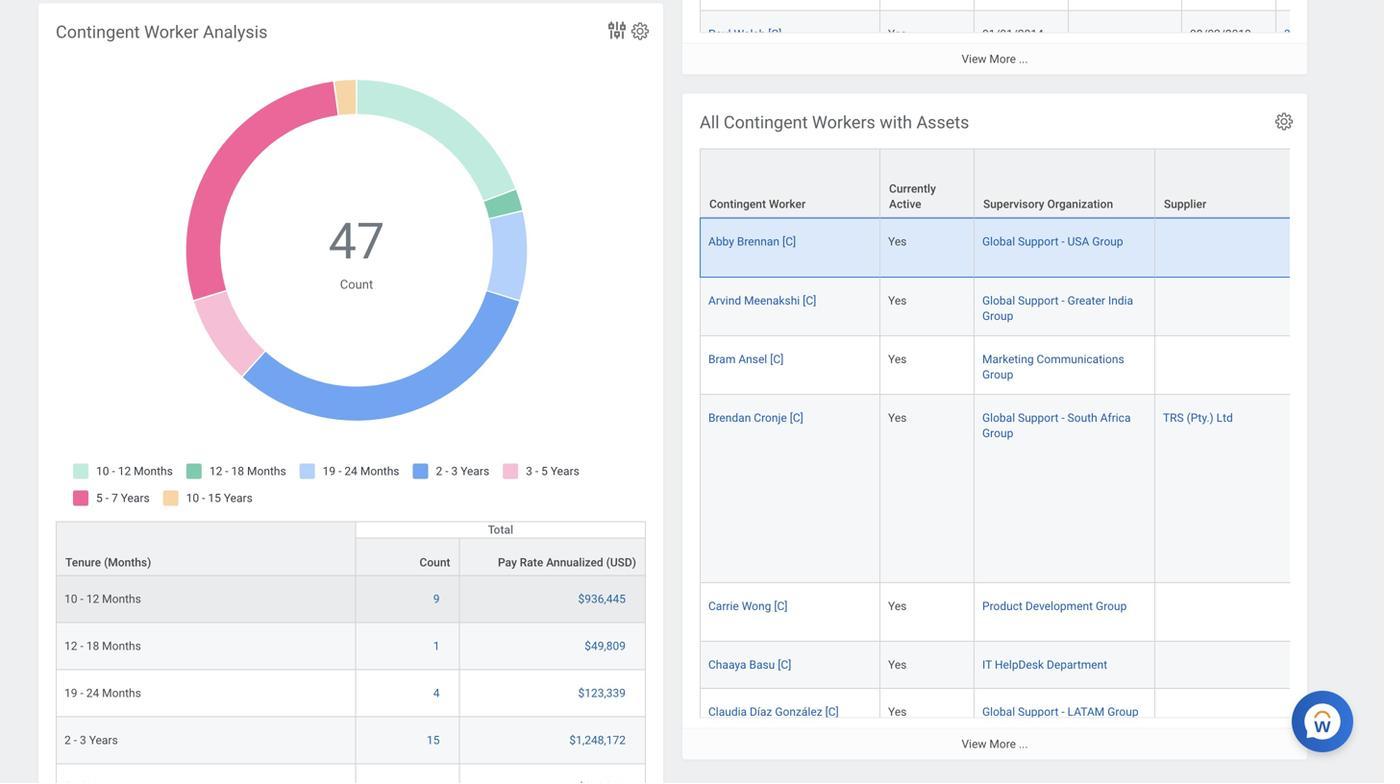 Task type: vqa. For each thing, say whether or not it's contained in the screenshot.
'HR Services Department'
no



Task type: locate. For each thing, give the bounding box(es) containing it.
row containing 12 - 18 months
[[56, 623, 646, 671]]

supervisory
[[983, 198, 1044, 211]]

more down global support - latam group
[[989, 738, 1016, 751]]

8 yes from the top
[[888, 706, 907, 719]]

brendan
[[708, 411, 751, 425]]

view more ...
[[962, 52, 1028, 66], [962, 738, 1028, 751]]

pay rate annualized (usd) button
[[460, 539, 645, 575]]

annualized
[[546, 556, 603, 570]]

marketing
[[982, 353, 1034, 366]]

yes for paul walsh [c]
[[888, 27, 907, 41]]

currently active button
[[880, 150, 974, 217]]

0 vertical spatial contingent
[[56, 22, 140, 42]]

- right 2
[[74, 734, 77, 747]]

months for 12 - 18 months
[[102, 640, 141, 653]]

- left south
[[1061, 411, 1065, 425]]

- left 'greater'
[[1061, 294, 1065, 307]]

5 yes from the top
[[888, 411, 907, 425]]

row containing paul walsh [c]
[[700, 11, 1384, 70]]

[c] for abby brennan [c]
[[782, 235, 796, 249]]

view inside all contingent workers with assets element
[[962, 738, 987, 751]]

3 yes from the top
[[888, 294, 907, 307]]

[c] inside "link"
[[770, 353, 784, 366]]

assets
[[916, 112, 969, 133]]

1 vertical spatial view more ...
[[962, 738, 1028, 751]]

marketing communications group
[[982, 353, 1124, 382]]

0 vertical spatial view more ...
[[962, 52, 1028, 66]]

... inside the 'contingent worker labor spend ii' element
[[1019, 52, 1028, 66]]

1 horizontal spatial 12
[[86, 593, 99, 606]]

worker up brennan
[[769, 198, 806, 211]]

row containing total
[[56, 522, 646, 576]]

global support - usa group link
[[982, 231, 1123, 249]]

0 horizontal spatial count
[[340, 277, 373, 292]]

cell
[[700, 0, 880, 11], [880, 0, 975, 11], [975, 0, 1069, 11], [1069, 0, 1182, 11], [1182, 0, 1276, 11], [1276, 0, 1384, 11], [1069, 11, 1182, 70]]

0 vertical spatial ...
[[1019, 52, 1028, 66]]

global inside global support - latam group link
[[982, 706, 1015, 719]]

0 vertical spatial months
[[102, 593, 141, 606]]

more
[[989, 52, 1016, 66], [989, 738, 1016, 751]]

1 vertical spatial view
[[962, 738, 987, 751]]

view
[[962, 52, 987, 66], [962, 738, 987, 751]]

view more ... link down global support - latam group
[[682, 728, 1307, 760]]

row containing chaaya basu [c]
[[700, 642, 1384, 689]]

0 vertical spatial worker
[[144, 22, 199, 42]]

... down global support - latam group
[[1019, 738, 1028, 751]]

row containing 10 - 12 months
[[56, 576, 646, 623]]

12
[[86, 593, 99, 606], [64, 640, 77, 653]]

row containing arvind meenakshi [c]
[[700, 278, 1384, 336]]

global support - south africa group
[[982, 411, 1131, 440]]

worker left analysis
[[144, 22, 199, 42]]

view more ... link down "01/01/2014"
[[682, 43, 1307, 75]]

group inside global support - south africa group
[[982, 427, 1013, 440]]

supervisory organization button
[[975, 150, 1154, 217]]

worker
[[144, 22, 199, 42], [769, 198, 806, 211]]

currently
[[889, 182, 936, 196]]

months right 24
[[102, 687, 141, 700]]

[c] right gonzález
[[825, 706, 839, 719]]

count inside 47 count
[[340, 277, 373, 292]]

view for second view more ... link from the bottom of the page
[[962, 52, 987, 66]]

[c] right meenakshi
[[803, 294, 816, 307]]

supplier button
[[1155, 150, 1316, 217]]

contingent inside contingent worker analysis element
[[56, 22, 140, 42]]

[c] for bram ansel [c]
[[770, 353, 784, 366]]

support down 'it helpdesk department'
[[1018, 706, 1059, 719]]

[c] right basu
[[778, 658, 791, 672]]

more for 1st view more ... link from the bottom of the page
[[989, 738, 1016, 751]]

1 view from the top
[[962, 52, 987, 66]]

2 months from the top
[[102, 640, 141, 653]]

contingent for contingent worker
[[709, 198, 766, 211]]

- inside the global support - greater india group
[[1061, 294, 1065, 307]]

row
[[700, 0, 1384, 11], [700, 11, 1384, 70], [700, 149, 1384, 219], [700, 218, 1384, 278], [700, 278, 1384, 336], [700, 336, 1384, 395], [700, 395, 1384, 583], [56, 522, 646, 576], [56, 538, 646, 576], [56, 576, 646, 623], [700, 583, 1384, 642], [56, 623, 646, 671], [700, 642, 1384, 689], [56, 671, 646, 718], [700, 689, 1384, 769], [56, 718, 646, 765], [56, 765, 646, 783]]

brendan cronje [c] link
[[708, 408, 803, 425]]

greater
[[1068, 294, 1105, 307]]

suppo
[[1355, 27, 1384, 41]]

0 vertical spatial more
[[989, 52, 1016, 66]]

3 - 5 years element
[[64, 777, 118, 783]]

1 yes from the top
[[888, 27, 907, 41]]

claudia díaz gonzález [c] link
[[708, 702, 839, 719]]

view more ... inside the 'contingent worker labor spend ii' element
[[962, 52, 1028, 66]]

global for global support - latam group
[[982, 706, 1015, 719]]

[c] inside the 'contingent worker labor spend ii' element
[[768, 27, 782, 41]]

more inside the 'contingent worker labor spend ii' element
[[989, 52, 1016, 66]]

3 months from the top
[[102, 687, 141, 700]]

1 vertical spatial view more ... link
[[682, 728, 1307, 760]]

global inside '33100 global suppo'
[[1319, 27, 1352, 41]]

all contingent workers with assets element
[[682, 94, 1384, 783]]

- left 18
[[80, 640, 83, 653]]

[c] right wong
[[774, 600, 788, 613]]

configure and view chart data image
[[606, 19, 629, 42]]

row containing brendan cronje [c]
[[700, 395, 1384, 583]]

configure contingent worker analysis image
[[630, 21, 651, 42]]

trs (pty.) ltd link
[[1163, 408, 1233, 425]]

1 months from the top
[[102, 593, 141, 606]]

view inside the 'contingent worker labor spend ii' element
[[962, 52, 987, 66]]

development
[[1025, 600, 1093, 613]]

1 vertical spatial more
[[989, 738, 1016, 751]]

abby brennan [c]
[[708, 235, 796, 249]]

count up 9
[[420, 556, 450, 570]]

... down "01/01/2014"
[[1019, 52, 1028, 66]]

chaaya
[[708, 658, 746, 672]]

yes for carrie wong [c]
[[888, 600, 907, 613]]

workers
[[812, 112, 875, 133]]

1 support from the top
[[1018, 235, 1059, 249]]

[c] right cronje
[[790, 411, 803, 425]]

view more ... for second view more ... link from the bottom of the page
[[962, 52, 1028, 66]]

... inside all contingent workers with assets element
[[1019, 738, 1028, 751]]

$49,809
[[585, 640, 626, 653]]

0 vertical spatial view
[[962, 52, 987, 66]]

support down supervisory organization
[[1018, 235, 1059, 249]]

0 vertical spatial view more ... link
[[682, 43, 1307, 75]]

global for global support - greater india group
[[982, 294, 1015, 307]]

years
[[89, 734, 118, 747]]

2 view more ... from the top
[[962, 738, 1028, 751]]

support inside the global support - greater india group
[[1018, 294, 1059, 307]]

47 count
[[329, 213, 385, 292]]

worker inside popup button
[[769, 198, 806, 211]]

... for 1st view more ... link from the bottom of the page
[[1019, 738, 1028, 751]]

1 horizontal spatial worker
[[769, 198, 806, 211]]

3
[[80, 734, 86, 747]]

[c] right walsh
[[768, 27, 782, 41]]

global inside global support - usa group link
[[982, 235, 1015, 249]]

yes inside the 'contingent worker labor spend ii' element
[[888, 27, 907, 41]]

[c] for arvind meenakshi [c]
[[803, 294, 816, 307]]

1 vertical spatial worker
[[769, 198, 806, 211]]

yes for arvind meenakshi [c]
[[888, 294, 907, 307]]

view down it
[[962, 738, 987, 751]]

1 horizontal spatial count
[[420, 556, 450, 570]]

row containing count
[[56, 538, 646, 576]]

months right 18
[[102, 640, 141, 653]]

2 vertical spatial months
[[102, 687, 141, 700]]

months for 10 - 12 months
[[102, 593, 141, 606]]

tenure (months)
[[65, 556, 151, 570]]

global inside global support - south africa group
[[982, 411, 1015, 425]]

worker for contingent worker
[[769, 198, 806, 211]]

global down marketing
[[982, 411, 1015, 425]]

9 button
[[433, 592, 443, 607]]

view more ... for 1st view more ... link from the bottom of the page
[[962, 738, 1028, 751]]

[c] right ansel
[[770, 353, 784, 366]]

support for greater
[[1018, 294, 1059, 307]]

0 horizontal spatial 12
[[64, 640, 77, 653]]

19 - 24 months
[[64, 687, 141, 700]]

months down (months)
[[102, 593, 141, 606]]

more for second view more ... link from the bottom of the page
[[989, 52, 1016, 66]]

1 vertical spatial ...
[[1019, 738, 1028, 751]]

global left the 'suppo'
[[1319, 27, 1352, 41]]

paul walsh [c] link
[[708, 24, 782, 41]]

row containing currently active
[[700, 149, 1384, 219]]

2 more from the top
[[989, 738, 1016, 751]]

support for south
[[1018, 411, 1059, 425]]

tenure (months) button
[[57, 523, 355, 575]]

months
[[102, 593, 141, 606], [102, 640, 141, 653], [102, 687, 141, 700]]

count button
[[356, 539, 459, 575]]

2 support from the top
[[1018, 294, 1059, 307]]

15
[[427, 734, 440, 747]]

1 vertical spatial months
[[102, 640, 141, 653]]

-
[[1061, 235, 1065, 249], [1061, 294, 1065, 307], [1061, 411, 1065, 425], [80, 593, 83, 606], [80, 640, 83, 653], [80, 687, 83, 700], [1061, 706, 1065, 719], [74, 734, 77, 747]]

[c] right brennan
[[782, 235, 796, 249]]

...
[[1019, 52, 1028, 66], [1019, 738, 1028, 751]]

global down "supervisory"
[[982, 235, 1015, 249]]

global
[[1319, 27, 1352, 41], [982, 235, 1015, 249], [982, 294, 1015, 307], [982, 411, 1015, 425], [982, 706, 1015, 719]]

2 view more ... link from the top
[[682, 728, 1307, 760]]

department
[[1047, 658, 1107, 672]]

trs
[[1163, 411, 1184, 425]]

support inside global support - south africa group
[[1018, 411, 1059, 425]]

view more ... inside all contingent workers with assets element
[[962, 738, 1028, 751]]

configure all contingent workers with assets image
[[1274, 111, 1295, 132]]

global up marketing
[[982, 294, 1015, 307]]

1 view more ... from the top
[[962, 52, 1028, 66]]

[c]
[[768, 27, 782, 41], [782, 235, 796, 249], [803, 294, 816, 307], [770, 353, 784, 366], [790, 411, 803, 425], [774, 600, 788, 613], [778, 658, 791, 672], [825, 706, 839, 719]]

more down "01/01/2014"
[[989, 52, 1016, 66]]

support
[[1018, 235, 1059, 249], [1018, 294, 1059, 307], [1018, 411, 1059, 425], [1018, 706, 1059, 719]]

47
[[329, 213, 385, 271]]

currently active column header
[[880, 149, 975, 219]]

view more ... down "01/01/2014"
[[962, 52, 1028, 66]]

view down "01/01/2014"
[[962, 52, 987, 66]]

0 vertical spatial count
[[340, 277, 373, 292]]

paul walsh [c]
[[708, 27, 782, 41]]

1 more from the top
[[989, 52, 1016, 66]]

all contingent workers with assets
[[700, 112, 969, 133]]

basu
[[749, 658, 775, 672]]

2 view from the top
[[962, 738, 987, 751]]

product development group
[[982, 600, 1127, 613]]

count
[[340, 277, 373, 292], [420, 556, 450, 570]]

global inside the global support - greater india group
[[982, 294, 1015, 307]]

3 support from the top
[[1018, 411, 1059, 425]]

4 yes from the top
[[888, 353, 907, 366]]

global support - latam group
[[982, 706, 1139, 719]]

more inside all contingent workers with assets element
[[989, 738, 1016, 751]]

2 vertical spatial contingent
[[709, 198, 766, 211]]

2 - 3 years
[[64, 734, 118, 747]]

yes for claudia díaz gonzález [c]
[[888, 706, 907, 719]]

count image
[[364, 780, 451, 783]]

10
[[64, 593, 77, 606]]

product development group link
[[982, 596, 1127, 613]]

support for latam
[[1018, 706, 1059, 719]]

total button
[[356, 523, 645, 538]]

4 support from the top
[[1018, 706, 1059, 719]]

12 right 10
[[86, 593, 99, 606]]

contingent worker column header
[[700, 149, 880, 219]]

19 - 24 months element
[[64, 683, 141, 700]]

product
[[982, 600, 1023, 613]]

support for usa
[[1018, 235, 1059, 249]]

ltd
[[1217, 411, 1233, 425]]

global down it
[[982, 706, 1015, 719]]

0 horizontal spatial worker
[[144, 22, 199, 42]]

latam
[[1068, 706, 1105, 719]]

$49,809 button
[[585, 639, 629, 654]]

count down 47 button
[[340, 277, 373, 292]]

1 vertical spatial count
[[420, 556, 450, 570]]

view more ... down global support - latam group
[[962, 738, 1028, 751]]

group
[[1092, 235, 1123, 249], [982, 309, 1013, 323], [982, 368, 1013, 382], [982, 427, 1013, 440], [1096, 600, 1127, 613], [1107, 706, 1139, 719]]

12 left 18
[[64, 640, 77, 653]]

6 yes from the top
[[888, 600, 907, 613]]

12 - 18 months element
[[64, 636, 141, 653]]

support left south
[[1018, 411, 1059, 425]]

support left 'greater'
[[1018, 294, 1059, 307]]

2 yes from the top
[[888, 235, 907, 249]]

row containing carrie wong [c]
[[700, 583, 1384, 642]]

2 ... from the top
[[1019, 738, 1028, 751]]

33100 global suppo
[[1284, 27, 1384, 56]]

contingent inside contingent worker popup button
[[709, 198, 766, 211]]

pay rate annualized (usd)
[[498, 556, 636, 570]]

group inside the global support - greater india group
[[982, 309, 1013, 323]]

1 ... from the top
[[1019, 52, 1028, 66]]



Task type: describe. For each thing, give the bounding box(es) containing it.
2 - 3 years element
[[64, 730, 118, 747]]

contingent worker analysis
[[56, 22, 268, 42]]

abby brennan [c] link
[[708, 231, 796, 249]]

brendan cronje [c]
[[708, 411, 803, 425]]

$123,339 button
[[578, 686, 629, 701]]

paul
[[708, 27, 731, 41]]

bram ansel [c]
[[708, 353, 784, 366]]

pay rate annualized (usd) image
[[468, 780, 637, 783]]

ansel
[[738, 353, 767, 366]]

with
[[880, 112, 912, 133]]

row containing bram ansel [c]
[[700, 336, 1384, 395]]

9
[[433, 593, 440, 606]]

view for 1st view more ... link from the bottom of the page
[[962, 738, 987, 751]]

$1,248,172
[[569, 734, 626, 747]]

organization
[[1047, 198, 1113, 211]]

arvind
[[708, 294, 741, 307]]

global for global support - south africa group
[[982, 411, 1015, 425]]

count inside popup button
[[420, 556, 450, 570]]

33100 global suppo link
[[1284, 24, 1384, 56]]

$936,445
[[578, 593, 626, 606]]

- right 10
[[80, 593, 83, 606]]

supervisory organization
[[983, 198, 1113, 211]]

contingent worker labor spend ii element
[[682, 0, 1384, 75]]

1 vertical spatial 12
[[64, 640, 77, 653]]

all
[[700, 112, 719, 133]]

claudia díaz gonzález [c]
[[708, 706, 839, 719]]

contingent for contingent worker analysis
[[56, 22, 140, 42]]

row containing claudia díaz gonzález [c]
[[700, 689, 1384, 769]]

group inside marketing communications group
[[982, 368, 1013, 382]]

row containing 2 - 3 years
[[56, 718, 646, 765]]

row containing abby brennan [c]
[[700, 218, 1384, 278]]

supervisory organization column header
[[975, 149, 1155, 219]]

0 vertical spatial 12
[[86, 593, 99, 606]]

1 view more ... link from the top
[[682, 43, 1307, 75]]

bram
[[708, 353, 736, 366]]

africa
[[1100, 411, 1131, 425]]

it helpdesk department link
[[982, 655, 1107, 672]]

47 button
[[329, 208, 388, 275]]

4 button
[[433, 686, 443, 701]]

(pty.)
[[1187, 411, 1214, 425]]

supplier
[[1164, 198, 1206, 211]]

usa
[[1068, 235, 1089, 249]]

contingent worker button
[[701, 150, 879, 217]]

- inside global support - south africa group
[[1061, 411, 1065, 425]]

yes for abby brennan [c]
[[888, 235, 907, 249]]

claudia
[[708, 706, 747, 719]]

2
[[64, 734, 71, 747]]

01/01/2014
[[982, 27, 1044, 41]]

global support - usa group
[[982, 235, 1123, 249]]

(usd)
[[606, 556, 636, 570]]

bram ansel [c] link
[[708, 349, 784, 366]]

global support - latam group link
[[982, 702, 1139, 719]]

global support - greater india group link
[[982, 290, 1133, 323]]

- left latam
[[1061, 706, 1065, 719]]

wong
[[742, 600, 771, 613]]

marketing communications group link
[[982, 349, 1124, 382]]

abby
[[708, 235, 734, 249]]

walsh
[[734, 27, 765, 41]]

cronje
[[754, 411, 787, 425]]

$1,248,172 button
[[569, 733, 629, 748]]

[c] for carrie wong [c]
[[774, 600, 788, 613]]

active
[[889, 198, 921, 211]]

arvind meenakshi [c] link
[[708, 290, 816, 307]]

... for second view more ... link from the bottom of the page
[[1019, 52, 1028, 66]]

brennan
[[737, 235, 780, 249]]

global for global support - usa group
[[982, 235, 1015, 249]]

1 vertical spatial contingent
[[724, 112, 808, 133]]

1 button
[[433, 639, 443, 654]]

months for 19 - 24 months
[[102, 687, 141, 700]]

south
[[1068, 411, 1097, 425]]

india
[[1108, 294, 1133, 307]]

rate
[[520, 556, 543, 570]]

24
[[86, 687, 99, 700]]

yes for brendan cronje [c]
[[888, 411, 907, 425]]

19
[[64, 687, 77, 700]]

total
[[488, 523, 513, 537]]

global support - south africa group link
[[982, 408, 1131, 440]]

pay
[[498, 556, 517, 570]]

[c] for chaaya basu [c]
[[778, 658, 791, 672]]

row containing 19 - 24 months
[[56, 671, 646, 718]]

- right 19
[[80, 687, 83, 700]]

carrie
[[708, 600, 739, 613]]

[c] for paul walsh [c]
[[768, 27, 782, 41]]

currently active
[[889, 182, 936, 211]]

meenakshi
[[744, 294, 800, 307]]

15 button
[[427, 733, 443, 748]]

12 - 18 months
[[64, 640, 141, 653]]

$936,445 button
[[578, 592, 629, 607]]

chaaya basu [c]
[[708, 658, 791, 672]]

[c] for brendan cronje [c]
[[790, 411, 803, 425]]

contingent worker analysis element
[[38, 3, 663, 783]]

10 - 12 months element
[[64, 589, 141, 606]]

carrie wong [c] link
[[708, 596, 788, 613]]

- left usa at the right of the page
[[1061, 235, 1065, 249]]

7 yes from the top
[[888, 658, 907, 672]]

gonzález
[[775, 706, 822, 719]]

4
[[433, 687, 440, 700]]

08/02/2010
[[1190, 27, 1251, 41]]

chaaya basu [c] link
[[708, 655, 791, 672]]

it
[[982, 658, 992, 672]]

worker for contingent worker analysis
[[144, 22, 199, 42]]

it helpdesk department
[[982, 658, 1107, 672]]

communications
[[1037, 353, 1124, 366]]

10 - 12 months
[[64, 593, 141, 606]]



